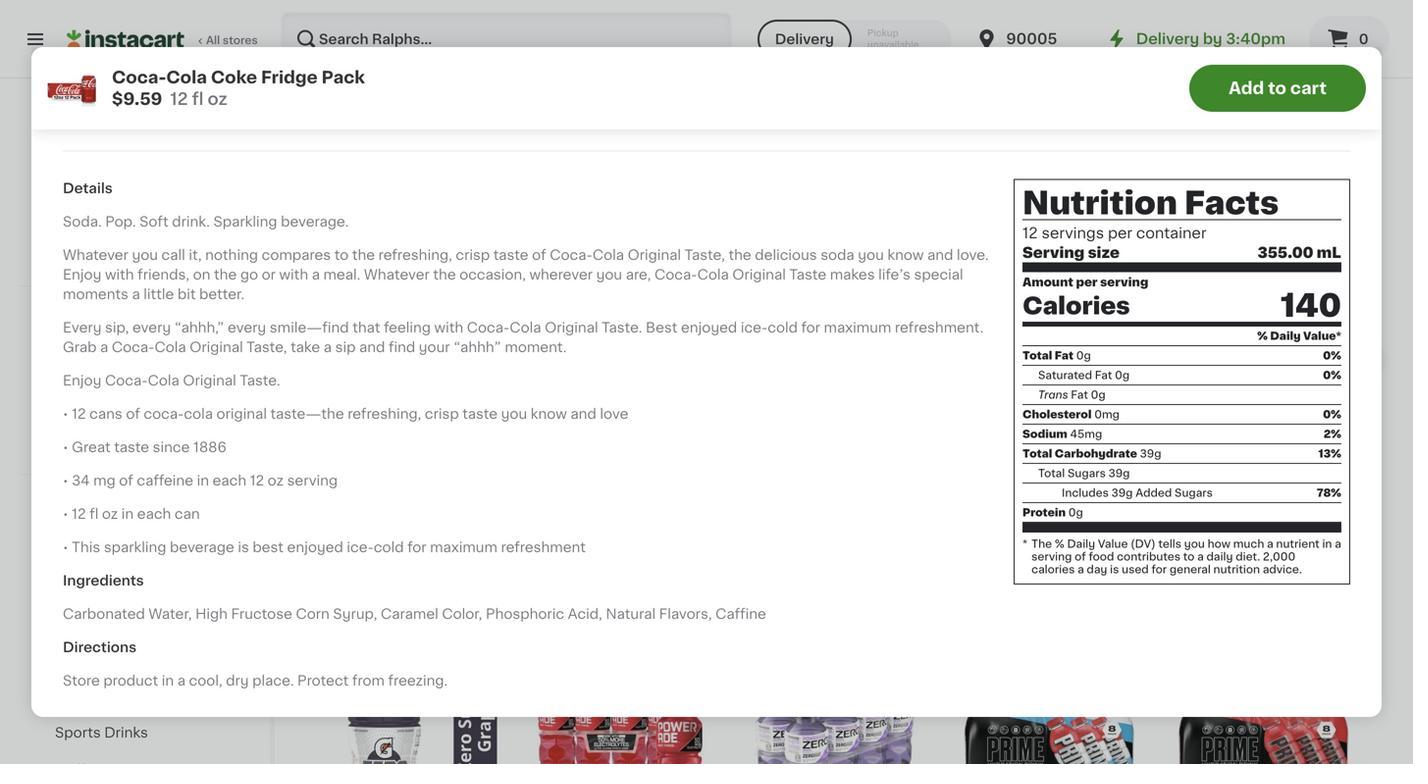 Task type: vqa. For each thing, say whether or not it's contained in the screenshot.
Bag in Spritz Jumbo Bag - White Dots on Blue 1 each
no



Task type: locate. For each thing, give the bounding box(es) containing it.
love.
[[957, 248, 989, 262]]

oz down mg in the bottom left of the page
[[102, 508, 118, 521]]

3 add button from the left
[[1281, 224, 1351, 259]]

1 view more from the top
[[1267, 146, 1341, 160]]

best
[[253, 541, 284, 555]]

0 horizontal spatial sponsored badge image
[[958, 493, 1017, 504]]

1 horizontal spatial sugars
[[1175, 488, 1213, 499]]

diet.
[[1236, 552, 1261, 563]]

1 vertical spatial 39g
[[1109, 468, 1131, 479]]

taste inside the whatever you call it, nothing compares to the refreshing, crisp taste of coca-cola original taste, the delicious soda you know and love. enjoy with friends, on the go or with a meal. whatever the occasion, wherever you are, coca-cola original taste makes life's special moments a little bit better.
[[494, 248, 529, 262]]

original up cola in the left of the page
[[183, 374, 236, 388]]

calories
[[1023, 295, 1131, 318]]

view down add to cart button in the top right of the page
[[1267, 146, 1301, 160]]

item carousel region
[[314, 188, 1382, 541]]

trans fat 0g
[[1039, 390, 1106, 401]]

0 horizontal spatial enjoyed
[[287, 541, 344, 555]]

• left great
[[63, 441, 68, 455]]

39g for total sugars 39g
[[1109, 468, 1131, 479]]

fat up saturated
[[1055, 351, 1074, 361]]

soft drinks down 'pack'
[[314, 143, 436, 163]]

cola up the enjoy coca-cola original taste.
[[155, 341, 186, 354]]

sponsored badge image inside product group
[[958, 493, 1017, 504]]

$14.39 element
[[958, 411, 1141, 436]]

enjoyed
[[681, 321, 738, 335], [287, 541, 344, 555]]

beverage.
[[281, 215, 349, 229]]

cholesterol 0mg
[[1023, 410, 1120, 420]]

ice-
[[741, 321, 768, 335], [347, 541, 374, 555]]

the left occasion,
[[433, 268, 456, 282]]

2 vertical spatial drinks
[[104, 727, 148, 740]]

0 vertical spatial daily
[[1271, 331, 1302, 342]]

★★★★★
[[314, 478, 383, 491], [314, 478, 383, 491]]

fl inside 30 x 6 fl oz button
[[780, 18, 787, 28]]

coca- up wherever
[[550, 248, 593, 262]]

delivery for delivery
[[775, 32, 834, 46]]

add inside button
[[1229, 80, 1265, 97]]

in inside * the % daily value (dv) tells you how much a nutrient in a serving of food contributes to a daily diet. 2,000 calories a day is used for general nutrition advice.
[[1323, 539, 1333, 550]]

every down "little"
[[133, 321, 171, 335]]

1 $ from the left
[[318, 414, 325, 425]]

x
[[324, 16, 331, 27], [543, 16, 549, 27], [760, 18, 767, 28], [1186, 458, 1193, 469]]

None search field
[[281, 12, 732, 67]]

add button up "140"
[[1281, 224, 1351, 259]]

1 horizontal spatial each
[[213, 474, 247, 488]]

instacart logo image
[[67, 27, 185, 51]]

0 horizontal spatial know
[[531, 407, 567, 421]]

1 vertical spatial is
[[1111, 565, 1120, 575]]

1 horizontal spatial cold
[[768, 321, 798, 335]]

x inside pepsi cola, wild cherry 12 x 12 fl oz • 2 options
[[1186, 458, 1193, 469]]

taste. inside every sip, every "ahhh," every smile—find that feeling with coca-cola original taste. best enjoyed ice-cold for maximum refreshment. grab a coca-cola original taste, take a sip and find your "ahhh" moment.
[[602, 321, 643, 335]]

nutrition
[[1023, 188, 1178, 219]]

pack
[[322, 69, 365, 86]]

many in stock inside the item carousel region
[[1192, 478, 1269, 489]]

3 0% from the top
[[1324, 410, 1342, 420]]

nutrition facts
[[1023, 188, 1280, 219]]

view more link
[[1267, 143, 1355, 163], [1267, 582, 1355, 602]]

12 x 16.9 fl oz button
[[529, 0, 712, 29]]

1 horizontal spatial many in stock
[[1192, 478, 1269, 489]]

0 vertical spatial total
[[1023, 351, 1053, 361]]

every
[[63, 321, 102, 335]]

view more
[[1267, 146, 1341, 160], [1267, 585, 1341, 599]]

know up life's
[[888, 248, 924, 262]]

for inside * the % daily value (dv) tells you how much a nutrient in a serving of food contributes to a daily diet. 2,000 calories a day is used for general nutrition advice.
[[1152, 565, 1168, 575]]

cans
[[90, 407, 123, 421]]

1 horizontal spatial every
[[228, 321, 266, 335]]

2 vertical spatial view
[[1267, 585, 1301, 599]]

1 vertical spatial serving
[[287, 474, 338, 488]]

1 59 from the left
[[342, 414, 356, 425]]

you
[[132, 248, 158, 262], [858, 248, 884, 262], [597, 268, 623, 282], [501, 407, 527, 421], [1185, 539, 1206, 550]]

pepsi
[[1172, 439, 1210, 453]]

1 vertical spatial refreshing,
[[348, 407, 422, 421]]

drinks for the leftmost soft drinks "link"
[[87, 689, 131, 703]]

total up saturated
[[1023, 351, 1053, 361]]

2 enjoy from the top
[[63, 374, 102, 388]]

and down that
[[359, 341, 385, 354]]

stock
[[380, 36, 411, 47], [1238, 478, 1269, 489]]

ingredients
[[63, 574, 144, 588]]

x for 6
[[324, 16, 331, 27]]

many down "pepsi"
[[1192, 478, 1223, 489]]

1 vertical spatial 2
[[1012, 478, 1019, 489]]

drinks for 'sports drinks' link at the bottom of page
[[104, 727, 148, 740]]

per up size at top right
[[1108, 226, 1133, 240]]

355.00 ml
[[1259, 246, 1342, 260]]

oz down cola,
[[1219, 458, 1232, 469]]

amount per serving
[[1023, 277, 1149, 288]]

• left the 34
[[63, 474, 68, 488]]

2 add button from the left
[[1067, 224, 1137, 259]]

taste
[[790, 268, 827, 282]]

0 vertical spatial soft
[[314, 143, 360, 163]]

day
[[1087, 565, 1108, 575]]

view for first view more link
[[1267, 146, 1301, 160]]

cola up wherever
[[593, 248, 624, 262]]

view
[[1267, 146, 1301, 160], [86, 218, 113, 229], [1267, 585, 1301, 599]]

1 vertical spatial crisp
[[425, 407, 459, 421]]

1 vertical spatial enjoy
[[63, 374, 102, 388]]

cold
[[768, 321, 798, 335], [374, 541, 404, 555]]

1 vertical spatial each
[[137, 508, 171, 521]]

x right 30
[[760, 18, 767, 28]]

again
[[119, 394, 158, 407]]

1 horizontal spatial 6
[[770, 18, 777, 28]]

cola inside coca-cola coke fridge pack $9.59 12 fl oz
[[166, 69, 207, 86]]

0 horizontal spatial 9
[[325, 413, 340, 434]]

• down cola,
[[1235, 458, 1239, 469]]

oz right 6.75
[[369, 16, 382, 27]]

2 vertical spatial fat
[[1071, 390, 1089, 401]]

all
[[206, 35, 220, 46]]

rewards
[[126, 258, 175, 269]]

with inside every sip, every "ahhh," every smile—find that feeling with coca-cola original taste. best enjoyed ice-cold for maximum refreshment. grab a coca-cola original taste, take a sip and find your "ahhh" moment.
[[435, 321, 464, 335]]

delivery by 3:40pm link
[[1105, 27, 1286, 51]]

0 horizontal spatial soft drinks
[[55, 689, 131, 703]]

original up "are,"
[[628, 248, 681, 262]]

sodium
[[1023, 429, 1068, 440]]

2 vertical spatial taste
[[114, 441, 149, 455]]

to up the meal.
[[335, 248, 349, 262]]

a up 2,000
[[1268, 539, 1274, 550]]

soft drinks link down 'pack'
[[314, 141, 436, 165]]

0 vertical spatial ice-
[[741, 321, 768, 335]]

0 horizontal spatial per
[[1077, 277, 1098, 288]]

add button inside product group
[[1067, 224, 1137, 259]]

per up calories
[[1077, 277, 1098, 288]]

drinks down product
[[87, 689, 131, 703]]

$ 9 59
[[318, 413, 356, 434], [533, 413, 571, 434], [1176, 413, 1214, 434]]

sponsored badge image for jarritos sodas, premium mexican
[[958, 493, 1017, 504]]

0 vertical spatial 0%
[[1324, 351, 1342, 361]]

9 down the sip
[[325, 413, 340, 434]]

90005
[[1007, 32, 1058, 46]]

fat for trans
[[1071, 390, 1089, 401]]

1 horizontal spatial 2
[[1242, 458, 1249, 469]]

a left "little"
[[132, 288, 140, 301]]

coca- up the $9.59 in the left of the page
[[112, 69, 166, 86]]

taste left since
[[114, 441, 149, 455]]

carbonated water, high fructose corn syrup, caramel color, phosphoric acid, natural flavors, caffine
[[63, 608, 767, 621]]

$ up "pepsi"
[[1176, 414, 1183, 425]]

0 horizontal spatial ice-
[[347, 541, 374, 555]]

0 vertical spatial know
[[888, 248, 924, 262]]

coke
[[211, 69, 257, 86]]

delivery inside button
[[775, 32, 834, 46]]

fat
[[1055, 351, 1074, 361], [1096, 370, 1113, 381], [1071, 390, 1089, 401]]

0 horizontal spatial daily
[[1068, 539, 1096, 550]]

2 every from the left
[[228, 321, 266, 335]]

add down 3:40pm
[[1229, 80, 1265, 97]]

2 horizontal spatial 59
[[1199, 414, 1214, 425]]

1 add button from the left
[[638, 224, 708, 259]]

39g up includes 39g added sugars
[[1109, 468, 1131, 479]]

to up general
[[1184, 552, 1195, 563]]

every sip, every "ahhh," every smile—find that feeling with coca-cola original taste. best enjoyed ice-cold for maximum refreshment. grab a coca-cola original taste, take a sip and find your "ahhh" moment.
[[63, 321, 984, 354]]

1 horizontal spatial know
[[888, 248, 924, 262]]

2 vertical spatial serving
[[1032, 552, 1073, 563]]

1 9 from the left
[[325, 413, 340, 434]]

0 vertical spatial fat
[[1055, 351, 1074, 361]]

options up protein
[[1022, 478, 1064, 489]]

jarritos sodas, premium mexican 2 options
[[958, 439, 1125, 489]]

0 horizontal spatial and
[[359, 341, 385, 354]]

2 horizontal spatial $ 9 59
[[1176, 413, 1214, 434]]

and inside the whatever you call it, nothing compares to the refreshing, crisp taste of coca-cola original taste, the delicious soda you know and love. enjoy with friends, on the go or with a meal. whatever the occasion, wherever you are, coca-cola original taste makes life's special moments a little bit better.
[[928, 248, 954, 262]]

the
[[352, 248, 375, 262], [729, 248, 752, 262], [214, 268, 237, 282], [433, 268, 456, 282]]

enjoy up moments at top
[[63, 268, 102, 282]]

$
[[318, 414, 325, 425], [533, 414, 540, 425], [1176, 414, 1183, 425]]

add button down "nutrition"
[[1067, 224, 1137, 259]]

soft up beverage.
[[314, 143, 360, 163]]

0 vertical spatial cold
[[768, 321, 798, 335]]

fat for saturated
[[1096, 370, 1113, 381]]

with up moments at top
[[105, 268, 134, 282]]

daily inside * the % daily value (dv) tells you how much a nutrient in a serving of food contributes to a daily diet. 2,000 calories a day is used for general nutrition advice.
[[1068, 539, 1096, 550]]

0 vertical spatial more
[[1304, 146, 1341, 160]]

nutrient
[[1277, 539, 1320, 550]]

fl right 16.9
[[577, 16, 584, 27]]

fl down cola,
[[1209, 458, 1217, 469]]

6 inside button
[[770, 18, 777, 28]]

cherry
[[1286, 439, 1333, 453]]

% daily value*
[[1258, 331, 1342, 342]]

view more for 2nd view more link from the top
[[1267, 585, 1341, 599]]

many inside the item carousel region
[[1192, 478, 1223, 489]]

2 vertical spatial 39g
[[1112, 488, 1134, 499]]

from
[[352, 674, 385, 688]]

that
[[353, 321, 380, 335]]

1 vertical spatial view
[[86, 218, 113, 229]]

• for • 12 cans of coca-cola original taste—the refreshing, crisp taste you know and love
[[63, 407, 68, 421]]

is inside * the % daily value (dv) tells you how much a nutrient in a serving of food contributes to a daily diet. 2,000 calories a day is used for general nutrition advice.
[[1111, 565, 1120, 575]]

0 button
[[1310, 16, 1390, 63]]

1 vertical spatial soft drinks
[[55, 689, 131, 703]]

2 horizontal spatial for
[[1152, 565, 1168, 575]]

add up best
[[675, 236, 698, 247]]

enjoy up buy
[[63, 374, 102, 388]]

2 view more from the top
[[1267, 585, 1341, 599]]

1 horizontal spatial ice-
[[741, 321, 768, 335]]

add ralphs rewards to save link
[[60, 255, 229, 271]]

occasion,
[[460, 268, 526, 282]]

buy
[[75, 394, 102, 407]]

many in stock down pepsi cola, wild cherry 12 x 12 fl oz • 2 options
[[1192, 478, 1269, 489]]

0g for trans fat 0g
[[1092, 390, 1106, 401]]

for down taste
[[802, 321, 821, 335]]

cold inside every sip, every "ahhh," every smile—find that feeling with coca-cola original taste. best enjoyed ice-cold for maximum refreshment. grab a coca-cola original taste, take a sip and find your "ahhh" moment.
[[768, 321, 798, 335]]

serving down taste—the
[[287, 474, 338, 488]]

1 vertical spatial soft drinks link
[[31, 677, 258, 715]]

0 vertical spatial options
[[1251, 458, 1294, 469]]

oz inside coca-cola coke fridge pack $9.59 12 fl oz
[[208, 91, 228, 108]]

makes
[[830, 268, 875, 282]]

per for amount
[[1077, 277, 1098, 288]]

0 vertical spatial enjoy
[[63, 268, 102, 282]]

0g for saturated fat 0g
[[1116, 370, 1130, 381]]

$ down the 'take' on the top of the page
[[318, 414, 325, 425]]

buy it again link
[[31, 381, 258, 420]]

cool,
[[189, 674, 223, 688]]

policy
[[157, 218, 192, 229]]

% left the value*
[[1258, 331, 1268, 342]]

beverages link
[[31, 640, 258, 677]]

39g left added
[[1112, 488, 1134, 499]]

know inside the whatever you call it, nothing compares to the refreshing, crisp taste of coca-cola original taste, the delicious soda you know and love. enjoy with friends, on the go or with a meal. whatever the occasion, wherever you are, coca-cola original taste makes life's special moments a little bit better.
[[888, 248, 924, 262]]

ralphs logo image
[[102, 102, 188, 189]]

total for total carbohydrate
[[1023, 449, 1053, 460]]

"ahhh,"
[[174, 321, 224, 335]]

• up holiday at the bottom of the page
[[63, 508, 68, 521]]

sugars up includes
[[1068, 468, 1106, 479]]

1 horizontal spatial sponsored badge image
[[1172, 497, 1231, 508]]

2 more from the top
[[1304, 585, 1341, 599]]

includes 39g added sugars
[[1062, 488, 1213, 499]]

value*
[[1304, 331, 1342, 342]]

0
[[1360, 32, 1369, 46]]

refreshing, for taste—the
[[348, 407, 422, 421]]

of inside * the % daily value (dv) tells you how much a nutrient in a serving of food contributes to a daily diet. 2,000 calories a day is used for general nutrition advice.
[[1075, 552, 1087, 563]]

1 horizontal spatial options
[[1251, 458, 1294, 469]]

2 vertical spatial 0%
[[1324, 410, 1342, 420]]

1 horizontal spatial %
[[1258, 331, 1268, 342]]

1 0% from the top
[[1324, 351, 1342, 361]]

soft drinks down store
[[55, 689, 131, 703]]

3 59 from the left
[[1199, 414, 1214, 425]]

1 vertical spatial more
[[1304, 585, 1341, 599]]

taste for of
[[494, 248, 529, 262]]

59 up "pepsi"
[[1199, 414, 1214, 425]]

taste, left delicious at the top right of page
[[685, 248, 726, 262]]

39g up added
[[1141, 449, 1162, 460]]

in down pepsi cola, wild cherry 12 x 12 fl oz • 2 options
[[1225, 478, 1235, 489]]

* the % daily value (dv) tells you how much a nutrient in a serving of food contributes to a daily diet. 2,000 calories a day is used for general nutrition advice.
[[1023, 539, 1342, 575]]

coca-cola coke fridge pack $9.59 12 fl oz
[[112, 69, 365, 108]]

cold down taste
[[768, 321, 798, 335]]

0 vertical spatial 2
[[1242, 458, 1249, 469]]

0% for total fat
[[1324, 351, 1342, 361]]

1 vertical spatial view more
[[1267, 585, 1341, 599]]

sugars right added
[[1175, 488, 1213, 499]]

taste up occasion,
[[494, 248, 529, 262]]

• for • great taste since 1886
[[63, 441, 68, 455]]

fat down saturated fat 0g
[[1071, 390, 1089, 401]]

view more for first view more link
[[1267, 146, 1341, 160]]

1 vertical spatial soft
[[140, 215, 169, 229]]

cola
[[166, 69, 207, 86], [593, 248, 624, 262], [698, 268, 729, 282], [510, 321, 542, 335], [155, 341, 186, 354], [148, 374, 179, 388]]

calories
[[1032, 565, 1075, 575]]

1 horizontal spatial serving
[[1032, 552, 1073, 563]]

delivery left by
[[1137, 32, 1200, 46]]

1 vertical spatial total
[[1023, 449, 1053, 460]]

2 vertical spatial and
[[571, 407, 597, 421]]

1 horizontal spatial $
[[533, 414, 540, 425]]

0 vertical spatial view more
[[1267, 146, 1341, 160]]

with down compares
[[279, 268, 308, 282]]

coca- up buy it again
[[105, 374, 148, 388]]

0 vertical spatial per
[[1108, 226, 1133, 240]]

1 vertical spatial daily
[[1068, 539, 1096, 550]]

ice- down delicious at the top right of page
[[741, 321, 768, 335]]

per for servings
[[1108, 226, 1133, 240]]

drinks down 'pack'
[[365, 143, 436, 163]]

0 vertical spatial 39g
[[1141, 449, 1162, 460]]

and inside every sip, every "ahhh," every smile—find that feeling with coca-cola original taste. best enjoyed ice-cold for maximum refreshment. grab a coca-cola original taste, take a sip and find your "ahhh" moment.
[[359, 341, 385, 354]]

cart
[[1291, 80, 1327, 97]]

1 more from the top
[[1304, 146, 1341, 160]]

sponsored badge image up how
[[1172, 497, 1231, 508]]

2 59 from the left
[[556, 414, 571, 425]]

0 horizontal spatial sugars
[[1068, 468, 1106, 479]]

1 vertical spatial %
[[1055, 539, 1065, 550]]

fl inside the 12 x 16.9 fl oz button
[[577, 16, 584, 27]]

of inside the whatever you call it, nothing compares to the refreshing, crisp taste of coca-cola original taste, the delicious soda you know and love. enjoy with friends, on the go or with a meal. whatever the occasion, wherever you are, coca-cola original taste makes life's special moments a little bit better.
[[532, 248, 547, 262]]

1 horizontal spatial stock
[[1238, 478, 1269, 489]]

• left this
[[63, 541, 68, 555]]

0 vertical spatial many
[[334, 36, 365, 47]]

more
[[1304, 146, 1341, 160], [1304, 585, 1341, 599]]

1 $ 9 59 from the left
[[318, 413, 356, 434]]

0 horizontal spatial is
[[238, 541, 249, 555]]

special
[[915, 268, 964, 282]]

0 horizontal spatial every
[[133, 321, 171, 335]]

1 view more link from the top
[[1267, 143, 1355, 163]]

6 x 6.75 fl oz
[[314, 16, 382, 27]]

taste. left best
[[602, 321, 643, 335]]

the up the meal.
[[352, 248, 375, 262]]

of up wherever
[[532, 248, 547, 262]]

for inside every sip, every "ahhh," every smile—find that feeling with coca-cola original taste. best enjoyed ice-cold for maximum refreshment. grab a coca-cola original taste, take a sip and find your "ahhh" moment.
[[802, 321, 821, 335]]

it
[[106, 394, 115, 407]]

0 vertical spatial taste
[[494, 248, 529, 262]]

0 vertical spatial taste,
[[685, 248, 726, 262]]

to
[[1269, 80, 1287, 97], [335, 248, 349, 262], [177, 258, 189, 269], [1184, 552, 1195, 563]]

crisp inside the whatever you call it, nothing compares to the refreshing, crisp taste of coca-cola original taste, the delicious soda you know and love. enjoy with friends, on the go or with a meal. whatever the occasion, wherever you are, coca-cola original taste makes life's special moments a little bit better.
[[456, 248, 490, 262]]

0g for total fat 0g
[[1077, 351, 1092, 361]]

soft up 100% satisfaction guarantee button
[[140, 215, 169, 229]]

sponsored badge image
[[958, 493, 1017, 504], [1172, 497, 1231, 508]]

0 horizontal spatial delivery
[[775, 32, 834, 46]]

1 vertical spatial for
[[408, 541, 427, 555]]

refreshing, inside the whatever you call it, nothing compares to the refreshing, crisp taste of coca-cola original taste, the delicious soda you know and love. enjoy with friends, on the go or with a meal. whatever the occasion, wherever you are, coca-cola original taste makes life's special moments a little bit better.
[[379, 248, 452, 262]]

0 horizontal spatial add button
[[638, 224, 708, 259]]

fl right the $9.59 in the left of the page
[[192, 91, 204, 108]]

maximum down the makes
[[824, 321, 892, 335]]

• for • this sparkling beverage is best enjoyed ice-cold for maximum refreshment
[[63, 541, 68, 555]]

1 horizontal spatial 9
[[540, 413, 554, 434]]

product group
[[314, 0, 497, 90], [529, 0, 712, 67], [743, 0, 926, 68], [1172, 0, 1355, 67], [314, 220, 497, 533], [529, 220, 712, 533], [743, 220, 926, 533], [958, 220, 1141, 509], [1172, 220, 1355, 513], [314, 659, 497, 765]]

add button for pepsi cola, wild cherry
[[1281, 224, 1351, 259]]

oz right 30
[[790, 18, 803, 28]]

daily left the value*
[[1271, 331, 1302, 342]]

3 $ 9 59 from the left
[[1176, 413, 1214, 434]]

• for • 34 mg of caffeine in each 12 oz serving
[[63, 474, 68, 488]]

view more down cart
[[1267, 146, 1341, 160]]

1 horizontal spatial 59
[[556, 414, 571, 425]]

per
[[1108, 226, 1133, 240], [1077, 277, 1098, 288]]

0 horizontal spatial $
[[318, 414, 325, 425]]

refreshment
[[501, 541, 586, 555]]

delivery
[[1137, 32, 1200, 46], [775, 32, 834, 46]]

add button up "are,"
[[638, 224, 708, 259]]

2 horizontal spatial with
[[435, 321, 464, 335]]

for up carbonated water, high fructose corn syrup, caramel color, phosphoric acid, natural flavors, caffine on the bottom of page
[[408, 541, 427, 555]]

0 vertical spatial for
[[802, 321, 821, 335]]

0 horizontal spatial taste,
[[247, 341, 287, 354]]

whatever down soda.
[[63, 248, 129, 262]]

x left 16.9
[[543, 16, 549, 27]]

0 horizontal spatial serving
[[287, 474, 338, 488]]

1 enjoy from the top
[[63, 268, 102, 282]]

enjoy inside the whatever you call it, nothing compares to the refreshing, crisp taste of coca-cola original taste, the delicious soda you know and love. enjoy with friends, on the go or with a meal. whatever the occasion, wherever you are, coca-cola original taste makes life's special moments a little bit better.
[[63, 268, 102, 282]]

39g for total carbohydrate 39g
[[1141, 449, 1162, 460]]

go
[[240, 268, 258, 282]]

refreshing, down find at the top left
[[348, 407, 422, 421]]

oz
[[369, 16, 382, 27], [587, 16, 600, 27], [790, 18, 803, 28], [208, 91, 228, 108], [1219, 458, 1232, 469], [268, 474, 284, 488], [102, 508, 118, 521]]

1 horizontal spatial $ 9 59
[[533, 413, 571, 434]]

oz down the "coke" at the top
[[208, 91, 228, 108]]

34
[[72, 474, 90, 488]]

2 inside jarritos sodas, premium mexican 2 options
[[1012, 478, 1019, 489]]

options inside jarritos sodas, premium mexican 2 options
[[1022, 478, 1064, 489]]

crisp for you
[[425, 407, 459, 421]]

delivery down 30 x 6 fl oz
[[775, 32, 834, 46]]

0 vertical spatial maximum
[[824, 321, 892, 335]]

coca- inside coca-cola coke fridge pack $9.59 12 fl oz
[[112, 69, 166, 86]]

0 vertical spatial view
[[1267, 146, 1301, 160]]



Task type: describe. For each thing, give the bounding box(es) containing it.
coca- up "ahhh"
[[467, 321, 510, 335]]

0 horizontal spatial 6
[[314, 16, 322, 27]]

coca- down sip, at top
[[112, 341, 155, 354]]

produce link
[[31, 566, 258, 603]]

add down 100%
[[60, 258, 83, 269]]

you inside * the % daily value (dv) tells you how much a nutrient in a serving of food contributes to a daily diet. 2,000 calories a day is used for general nutrition advice.
[[1185, 539, 1206, 550]]

1 vertical spatial taste.
[[240, 374, 280, 388]]

ralphs
[[86, 258, 124, 269]]

12 inside coca-cola coke fridge pack $9.59 12 fl oz
[[170, 91, 188, 108]]

a left cool,
[[177, 674, 186, 688]]

syrup,
[[333, 608, 377, 621]]

caffine
[[716, 608, 767, 621]]

1 vertical spatial know
[[531, 407, 567, 421]]

0 vertical spatial serving
[[1101, 277, 1149, 288]]

total fat 0g
[[1023, 351, 1092, 361]]

% inside * the % daily value (dv) tells you how much a nutrient in a serving of food contributes to a daily diet. 2,000 calories a day is used for general nutrition advice.
[[1055, 539, 1065, 550]]

moment.
[[505, 341, 567, 354]]

mg
[[93, 474, 116, 488]]

2 inside pepsi cola, wild cherry 12 x 12 fl oz • 2 options
[[1242, 458, 1249, 469]]

100% satisfaction guarantee button
[[50, 232, 239, 251]]

• for • 12 fl oz in each can
[[63, 508, 68, 521]]

options inside pepsi cola, wild cherry 12 x 12 fl oz • 2 options
[[1251, 458, 1294, 469]]

0 horizontal spatial maximum
[[430, 541, 498, 555]]

(dv)
[[1131, 539, 1156, 550]]

0% for cholesterol
[[1324, 410, 1342, 420]]

enjoy coca-cola original taste.
[[63, 374, 280, 388]]

sip,
[[105, 321, 129, 335]]

bit
[[178, 288, 196, 301]]

0 vertical spatial drinks
[[365, 143, 436, 163]]

3:40pm
[[1227, 32, 1286, 46]]

service type group
[[758, 20, 952, 59]]

serving inside * the % daily value (dv) tells you how much a nutrient in a serving of food contributes to a daily diet. 2,000 calories a day is used for general nutrition advice.
[[1032, 552, 1073, 563]]

moments
[[63, 288, 129, 301]]

coca-
[[144, 407, 184, 421]]

2 0% from the top
[[1324, 370, 1342, 381]]

cola,
[[1214, 439, 1249, 453]]

nothing
[[205, 248, 258, 262]]

78%
[[1318, 488, 1342, 499]]

of right it
[[126, 407, 140, 421]]

1 horizontal spatial soft
[[140, 215, 169, 229]]

protein 0g
[[1023, 508, 1084, 519]]

a left day
[[1078, 565, 1085, 575]]

by
[[1204, 32, 1223, 46]]

x for 30
[[760, 18, 767, 28]]

to inside the whatever you call it, nothing compares to the refreshing, crisp taste of coca-cola original taste, the delicious soda you know and love. enjoy with friends, on the go or with a meal. whatever the occasion, wherever you are, coca-cola original taste makes life's special moments a little bit better.
[[335, 248, 349, 262]]

stores
[[223, 35, 258, 46]]

"ahhh"
[[454, 341, 502, 354]]

serving
[[1023, 246, 1085, 260]]

store product in a cool, dry place. protect from freezing.
[[63, 674, 448, 688]]

color,
[[442, 608, 483, 621]]

fl up this
[[90, 508, 99, 521]]

saturated
[[1039, 370, 1093, 381]]

taste for you
[[463, 407, 498, 421]]

satisfaction
[[102, 238, 168, 249]]

ice- inside every sip, every "ahhh," every smile—find that feeling with coca-cola original taste. best enjoyed ice-cold for maximum refreshment. grab a coca-cola original taste, take a sip and find your "ahhh" moment.
[[741, 321, 768, 335]]

cola right "are,"
[[698, 268, 729, 282]]

0 horizontal spatial for
[[408, 541, 427, 555]]

0 horizontal spatial with
[[105, 268, 134, 282]]

1 vertical spatial ice-
[[347, 541, 374, 555]]

the up better.
[[214, 268, 237, 282]]

in down 1886 at the bottom left of page
[[197, 474, 209, 488]]

fat for total
[[1055, 351, 1074, 361]]

fl inside pepsi cola, wild cherry 12 x 12 fl oz • 2 options
[[1209, 458, 1217, 469]]

x for 12
[[543, 16, 549, 27]]

protect
[[298, 674, 349, 688]]

of right mg in the bottom left of the page
[[119, 474, 133, 488]]

view pricing policy
[[86, 218, 192, 229]]

crisp for of
[[456, 248, 490, 262]]

saturated fat 0g
[[1039, 370, 1130, 381]]

1 every from the left
[[133, 321, 171, 335]]

mexican
[[958, 459, 1016, 473]]

eggs
[[100, 615, 135, 628]]

to left save
[[177, 258, 189, 269]]

fl inside coca-cola coke fridge pack $9.59 12 fl oz
[[192, 91, 204, 108]]

soda
[[821, 248, 855, 262]]

sports
[[55, 727, 101, 740]]

all stores
[[206, 35, 258, 46]]

more for first view more link
[[1304, 146, 1341, 160]]

2 $ 9 59 from the left
[[533, 413, 571, 434]]

0 horizontal spatial whatever
[[63, 248, 129, 262]]

0 vertical spatial is
[[238, 541, 249, 555]]

oz up the best
[[268, 474, 284, 488]]

cola up moment.
[[510, 321, 542, 335]]

a left the meal.
[[312, 268, 320, 282]]

details
[[63, 182, 113, 195]]

cola up again
[[148, 374, 179, 388]]

original down delicious at the top right of page
[[733, 268, 786, 282]]

2 9 from the left
[[540, 413, 554, 434]]

fructose
[[231, 608, 292, 621]]

fl right 6.75
[[359, 16, 367, 27]]

1 vertical spatial sugars
[[1175, 488, 1213, 499]]

a up general
[[1198, 552, 1204, 563]]

total for total fat
[[1023, 351, 1053, 361]]

• great taste since 1886
[[63, 441, 227, 455]]

since
[[153, 441, 190, 455]]

pop.
[[105, 215, 136, 229]]

add right 355.00
[[1319, 236, 1341, 247]]

2,000
[[1264, 552, 1296, 563]]

lists
[[75, 433, 108, 447]]

0 horizontal spatial each
[[137, 508, 171, 521]]

original down "ahhh,"
[[190, 341, 243, 354]]

fridge
[[261, 69, 318, 86]]

a right nutrient
[[1336, 539, 1342, 550]]

pricing
[[116, 218, 155, 229]]

how
[[1208, 539, 1231, 550]]

30
[[743, 18, 758, 28]]

taste, inside every sip, every "ahhh," every smile—find that feeling with coca-cola original taste. best enjoyed ice-cold for maximum refreshment. grab a coca-cola original taste, take a sip and find your "ahhh" moment.
[[247, 341, 287, 354]]

100% satisfaction guarantee
[[70, 238, 228, 249]]

maximum inside every sip, every "ahhh," every smile—find that feeling with coca-cola original taste. best enjoyed ice-cold for maximum refreshment. grab a coca-cola original taste, take a sip and find your "ahhh" moment.
[[824, 321, 892, 335]]

1 horizontal spatial with
[[279, 268, 308, 282]]

take
[[291, 341, 320, 354]]

2 view more link from the top
[[1267, 582, 1355, 602]]

stock inside the item carousel region
[[1238, 478, 1269, 489]]

enjoyed inside every sip, every "ahhh," every smile—find that feeling with coca-cola original taste. best enjoyed ice-cold for maximum refreshment. grab a coca-cola original taste, take a sip and find your "ahhh" moment.
[[681, 321, 738, 335]]

refreshment.
[[895, 321, 984, 335]]

love
[[600, 407, 629, 421]]

add button for jarritos sodas, premium mexican
[[1067, 224, 1137, 259]]

wherever
[[530, 268, 593, 282]]

2%
[[1324, 429, 1342, 440]]

1886
[[193, 441, 227, 455]]

12 inside button
[[529, 16, 540, 27]]

add down "nutrition"
[[1104, 236, 1127, 247]]

0 vertical spatial many in stock
[[334, 36, 411, 47]]

sparkling
[[213, 215, 277, 229]]

drink.
[[172, 215, 210, 229]]

phosphoric
[[486, 608, 565, 621]]

13%
[[1319, 449, 1342, 460]]

oz inside pepsi cola, wild cherry 12 x 12 fl oz • 2 options
[[1219, 458, 1232, 469]]

2 $ from the left
[[533, 414, 540, 425]]

beverages
[[43, 652, 118, 666]]

smile—find
[[270, 321, 349, 335]]

sip
[[335, 341, 356, 354]]

in right product
[[162, 674, 174, 688]]

0 horizontal spatial cold
[[374, 541, 404, 555]]

a left the sip
[[324, 341, 332, 354]]

2 vertical spatial total
[[1039, 468, 1066, 479]]

soft drinks inside "link"
[[55, 689, 131, 703]]

premium
[[1064, 439, 1125, 453]]

total carbohydrate 39g
[[1023, 449, 1162, 460]]

0 vertical spatial stock
[[380, 36, 411, 47]]

1 horizontal spatial soft drinks link
[[314, 141, 436, 165]]

1 horizontal spatial and
[[571, 407, 597, 421]]

add to cart
[[1229, 80, 1327, 97]]

3 $ from the left
[[1176, 414, 1183, 425]]

delivery for delivery by 3:40pm
[[1137, 32, 1200, 46]]

ml
[[1317, 246, 1342, 260]]

1 horizontal spatial soft drinks
[[314, 143, 436, 163]]

contributes
[[1117, 552, 1181, 563]]

12 x 16.9 fl oz
[[529, 16, 600, 27]]

product group containing jarritos sodas, premium mexican
[[958, 220, 1141, 509]]

delivery button
[[758, 20, 852, 59]]

shop link
[[31, 302, 258, 342]]

0 horizontal spatial many
[[334, 36, 365, 47]]

store
[[63, 674, 100, 688]]

1 vertical spatial enjoyed
[[287, 541, 344, 555]]

refreshing, for the
[[379, 248, 452, 262]]

amount
[[1023, 277, 1074, 288]]

3 9 from the left
[[1183, 413, 1197, 434]]

taste, inside the whatever you call it, nothing compares to the refreshing, crisp taste of coca-cola original taste, the delicious soda you know and love. enjoy with friends, on the go or with a meal. whatever the occasion, wherever you are, coca-cola original taste makes life's special moments a little bit better.
[[685, 248, 726, 262]]

sponsored badge image for pepsi cola, wild cherry
[[1172, 497, 1231, 508]]

0 vertical spatial %
[[1258, 331, 1268, 342]]

to inside * the % daily value (dv) tells you how much a nutrient in a serving of food contributes to a daily diet. 2,000 calories a day is used for general nutrition advice.
[[1184, 552, 1195, 563]]

45mg
[[1071, 429, 1103, 440]]

in inside the item carousel region
[[1225, 478, 1235, 489]]

0 horizontal spatial soft drinks link
[[31, 677, 258, 715]]

• inside pepsi cola, wild cherry 12 x 12 fl oz • 2 options
[[1235, 458, 1239, 469]]

view pricing policy link
[[86, 216, 203, 232]]

oz right 16.9
[[587, 16, 600, 27]]

or
[[262, 268, 276, 282]]

size
[[1088, 246, 1120, 260]]

used
[[1122, 565, 1149, 575]]

general
[[1170, 565, 1211, 575]]

2 vertical spatial soft
[[55, 689, 84, 703]]

view for 2nd view more link from the top
[[1267, 585, 1301, 599]]

to inside button
[[1269, 80, 1287, 97]]

wild
[[1252, 439, 1283, 453]]

carbonated
[[63, 608, 145, 621]]

in up sparkling
[[122, 508, 134, 521]]

servings per container
[[1042, 226, 1207, 240]]

*
[[1023, 539, 1028, 550]]

cola
[[184, 407, 213, 421]]

in down 6 x 6.75 fl oz
[[368, 36, 378, 47]]

2 horizontal spatial soft
[[314, 143, 360, 163]]

a down sip, at top
[[100, 341, 108, 354]]

coca- right "are,"
[[655, 268, 698, 282]]

corn
[[296, 608, 330, 621]]

sparkling
[[104, 541, 166, 555]]

the left delicious at the top right of page
[[729, 248, 752, 262]]

0 vertical spatial each
[[213, 474, 247, 488]]

0 vertical spatial sugars
[[1068, 468, 1106, 479]]

original up moment.
[[545, 321, 599, 335]]

little
[[144, 288, 174, 301]]

1 vertical spatial whatever
[[364, 268, 430, 282]]

protein
[[1023, 508, 1066, 519]]

view for view pricing policy link
[[86, 218, 113, 229]]

more for 2nd view more link from the top
[[1304, 585, 1341, 599]]

value
[[1099, 539, 1129, 550]]



